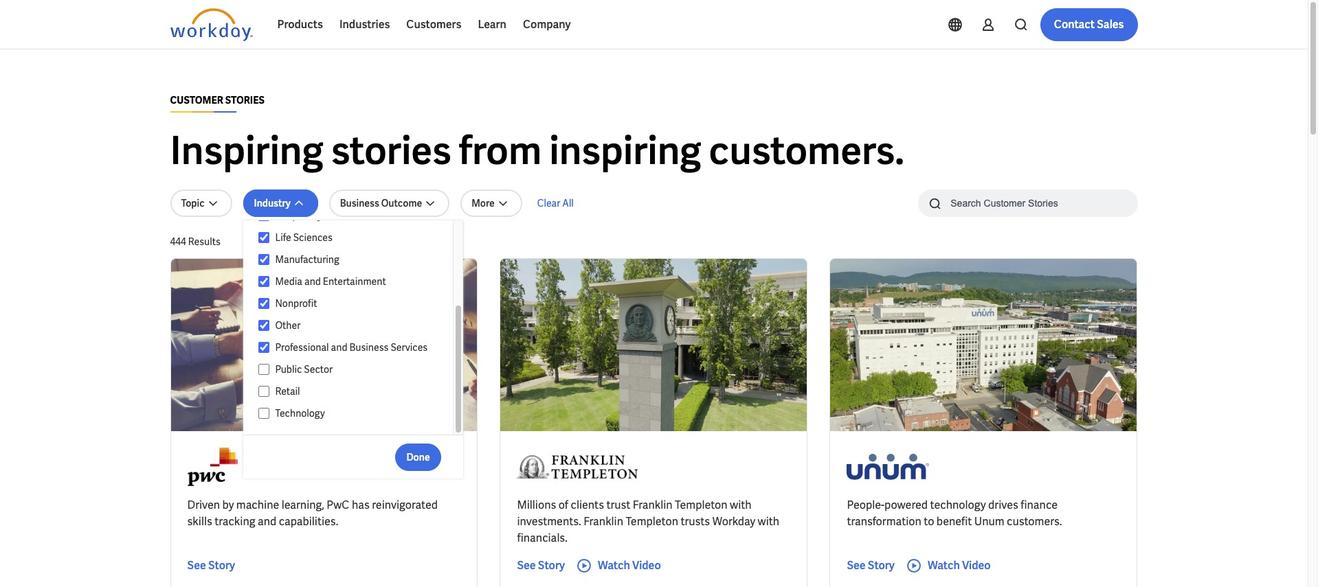 Task type: vqa. For each thing, say whether or not it's contained in the screenshot.
Clear
yes



Task type: describe. For each thing, give the bounding box(es) containing it.
contact sales
[[1054, 17, 1124, 32]]

franklin templeton companies, llc image
[[517, 448, 638, 487]]

technology
[[275, 408, 325, 420]]

driven
[[187, 498, 220, 513]]

media and entertainment link
[[270, 273, 440, 290]]

see story for people-powered technology drives finance transformation to benefit unum customers.
[[847, 559, 895, 573]]

sector
[[304, 364, 333, 376]]

sales
[[1097, 17, 1124, 32]]

business outcome
[[340, 197, 422, 210]]

unum
[[974, 515, 1004, 529]]

capabilities.
[[279, 515, 338, 529]]

powered
[[884, 498, 928, 513]]

retail
[[275, 386, 300, 398]]

video for unum
[[962, 559, 991, 573]]

watch video link for franklin
[[576, 558, 661, 574]]

1 story from the left
[[208, 559, 235, 573]]

stories
[[331, 126, 451, 176]]

see story link for millions of clients trust franklin templeton with investments. franklin templeton trusts workday with financials.
[[517, 558, 565, 574]]

topic
[[181, 197, 205, 210]]

see story for millions of clients trust franklin templeton with investments. franklin templeton trusts workday with financials.
[[517, 559, 565, 573]]

done button
[[395, 444, 441, 471]]

learning,
[[282, 498, 324, 513]]

industry button
[[243, 190, 318, 217]]

results
[[188, 236, 221, 248]]

skills
[[187, 515, 212, 529]]

workday
[[712, 515, 755, 529]]

done
[[406, 451, 430, 464]]

media and entertainment
[[275, 276, 386, 288]]

other link
[[270, 317, 440, 334]]

has
[[352, 498, 370, 513]]

watch for franklin
[[598, 559, 630, 573]]

industries
[[339, 17, 390, 32]]

life sciences link
[[270, 230, 440, 246]]

by
[[222, 498, 234, 513]]

life sciences
[[275, 232, 332, 244]]

finance
[[1021, 498, 1058, 513]]

company button
[[515, 8, 579, 41]]

industries button
[[331, 8, 398, 41]]

go to the homepage image
[[170, 8, 253, 41]]

professional and business services
[[275, 342, 428, 354]]

millions
[[517, 498, 556, 513]]

investments.
[[517, 515, 581, 529]]

of
[[558, 498, 568, 513]]

driven by machine learning, pwc has reinvigorated skills tracking and capabilities.
[[187, 498, 438, 529]]

benefit
[[937, 515, 972, 529]]

watch for unum
[[928, 559, 960, 573]]

trust
[[606, 498, 630, 513]]

people-powered technology drives finance transformation to benefit unum customers.
[[847, 498, 1062, 529]]

contact
[[1054, 17, 1095, 32]]

entertainment
[[323, 276, 386, 288]]

stories
[[225, 94, 265, 107]]

1 vertical spatial with
[[758, 515, 779, 529]]

customer
[[170, 94, 223, 107]]

trusts
[[681, 515, 710, 529]]

company
[[523, 17, 571, 32]]

people-
[[847, 498, 884, 513]]

watch video link for unum
[[906, 558, 991, 574]]

and for professional
[[331, 342, 347, 354]]

nonprofit link
[[270, 295, 440, 312]]

other
[[275, 320, 301, 332]]

business outcome button
[[329, 190, 450, 217]]

444 results
[[170, 236, 221, 248]]

public sector
[[275, 364, 333, 376]]

products
[[277, 17, 323, 32]]

learn button
[[470, 8, 515, 41]]

transformation
[[847, 515, 921, 529]]

technology
[[930, 498, 986, 513]]

media
[[275, 276, 302, 288]]

0 vertical spatial templeton
[[675, 498, 727, 513]]

machine
[[236, 498, 279, 513]]

inspiring
[[549, 126, 701, 176]]

and inside driven by machine learning, pwc has reinvigorated skills tracking and capabilities.
[[258, 515, 276, 529]]

1 see story from the left
[[187, 559, 235, 573]]

customers
[[406, 17, 461, 32]]



Task type: locate. For each thing, give the bounding box(es) containing it.
1 horizontal spatial customers.
[[1007, 515, 1062, 529]]

templeton up trusts in the bottom right of the page
[[675, 498, 727, 513]]

watch video link down benefit
[[906, 558, 991, 574]]

customers.
[[709, 126, 904, 176], [1007, 515, 1062, 529]]

1 vertical spatial templeton
[[626, 515, 678, 529]]

millions of clients trust franklin templeton with investments. franklin templeton trusts workday with financials.
[[517, 498, 779, 546]]

0 horizontal spatial watch video
[[598, 559, 661, 573]]

products button
[[269, 8, 331, 41]]

franklin
[[633, 498, 673, 513], [584, 515, 623, 529]]

watch video link down 'millions of clients trust franklin templeton with investments. franklin templeton trusts workday with financials.'
[[576, 558, 661, 574]]

3 story from the left
[[868, 559, 895, 573]]

public
[[275, 364, 302, 376]]

hospitality link
[[270, 208, 440, 224]]

0 horizontal spatial with
[[730, 498, 752, 513]]

nonprofit
[[275, 298, 317, 310]]

clear all
[[537, 197, 574, 210]]

0 horizontal spatial see
[[187, 559, 206, 573]]

Search Customer Stories text field
[[942, 191, 1111, 215]]

to
[[924, 515, 934, 529]]

more button
[[461, 190, 522, 217]]

business up life sciences link
[[340, 197, 379, 210]]

1 horizontal spatial see story link
[[517, 558, 565, 574]]

clear
[[537, 197, 560, 210]]

watch video link
[[576, 558, 661, 574], [906, 558, 991, 574]]

2 horizontal spatial see
[[847, 559, 866, 573]]

sciences
[[293, 232, 332, 244]]

with
[[730, 498, 752, 513], [758, 515, 779, 529]]

see down financials.
[[517, 559, 536, 573]]

1 watch from the left
[[598, 559, 630, 573]]

drives
[[988, 498, 1018, 513]]

and for media
[[304, 276, 321, 288]]

2 see story link from the left
[[517, 558, 565, 574]]

customers. inside people-powered technology drives finance transformation to benefit unum customers.
[[1007, 515, 1062, 529]]

None checkbox
[[258, 210, 270, 222], [258, 232, 270, 244], [258, 254, 270, 266], [258, 276, 270, 288], [258, 298, 270, 310], [258, 320, 270, 332], [258, 386, 270, 398], [258, 210, 270, 222], [258, 232, 270, 244], [258, 254, 270, 266], [258, 276, 270, 288], [258, 298, 270, 310], [258, 320, 270, 332], [258, 386, 270, 398]]

reinvigorated
[[372, 498, 438, 513]]

2 watch video from the left
[[928, 559, 991, 573]]

None checkbox
[[258, 342, 270, 354], [258, 364, 270, 376], [258, 408, 270, 420], [258, 342, 270, 354], [258, 364, 270, 376], [258, 408, 270, 420]]

0 horizontal spatial see story
[[187, 559, 235, 573]]

inspiring
[[170, 126, 323, 176]]

1 horizontal spatial see story
[[517, 559, 565, 573]]

3 see from the left
[[847, 559, 866, 573]]

2 horizontal spatial story
[[868, 559, 895, 573]]

0 horizontal spatial video
[[632, 559, 661, 573]]

video for franklin
[[632, 559, 661, 573]]

2 see from the left
[[517, 559, 536, 573]]

unum image
[[847, 448, 929, 487]]

0 vertical spatial business
[[340, 197, 379, 210]]

customers button
[[398, 8, 470, 41]]

financials.
[[517, 531, 568, 546]]

see
[[187, 559, 206, 573], [517, 559, 536, 573], [847, 559, 866, 573]]

life
[[275, 232, 291, 244]]

templeton
[[675, 498, 727, 513], [626, 515, 678, 529]]

professional and business services link
[[270, 339, 440, 356]]

3 see story from the left
[[847, 559, 895, 573]]

1 horizontal spatial story
[[538, 559, 565, 573]]

clear all button
[[533, 190, 578, 217]]

templeton down trust
[[626, 515, 678, 529]]

see story link down transformation
[[847, 558, 895, 574]]

pwc
[[327, 498, 349, 513]]

watch down 'millions of clients trust franklin templeton with investments. franklin templeton trusts workday with financials.'
[[598, 559, 630, 573]]

business up the public sector link
[[349, 342, 389, 354]]

1 horizontal spatial video
[[962, 559, 991, 573]]

all
[[562, 197, 574, 210]]

see story down financials.
[[517, 559, 565, 573]]

industry
[[254, 197, 290, 210]]

see for millions of clients trust franklin templeton with investments. franklin templeton trusts workday with financials.
[[517, 559, 536, 573]]

hospitality
[[275, 210, 322, 222]]

with right the "workday"
[[758, 515, 779, 529]]

0 vertical spatial customers.
[[709, 126, 904, 176]]

customer stories
[[170, 94, 265, 107]]

2 watch video link from the left
[[906, 558, 991, 574]]

and down manufacturing
[[304, 276, 321, 288]]

2 horizontal spatial see story link
[[847, 558, 895, 574]]

see story link
[[187, 558, 235, 574], [517, 558, 565, 574], [847, 558, 895, 574]]

1 watch video link from the left
[[576, 558, 661, 574]]

1 horizontal spatial watch video
[[928, 559, 991, 573]]

see story link for people-powered technology drives finance transformation to benefit unum customers.
[[847, 558, 895, 574]]

see story link down financials.
[[517, 558, 565, 574]]

services
[[391, 342, 428, 354]]

and up the public sector link
[[331, 342, 347, 354]]

more
[[472, 197, 495, 210]]

watch
[[598, 559, 630, 573], [928, 559, 960, 573]]

public sector link
[[270, 361, 440, 378]]

with up the "workday"
[[730, 498, 752, 513]]

1 horizontal spatial see
[[517, 559, 536, 573]]

2 watch from the left
[[928, 559, 960, 573]]

1 see from the left
[[187, 559, 206, 573]]

story for millions of clients trust franklin templeton with investments. franklin templeton trusts workday with financials.
[[538, 559, 565, 573]]

0 vertical spatial with
[[730, 498, 752, 513]]

0 horizontal spatial watch video link
[[576, 558, 661, 574]]

clients
[[571, 498, 604, 513]]

and
[[304, 276, 321, 288], [331, 342, 347, 354], [258, 515, 276, 529]]

see story down transformation
[[847, 559, 895, 573]]

1 horizontal spatial franklin
[[633, 498, 673, 513]]

2 see story from the left
[[517, 559, 565, 573]]

contact sales link
[[1040, 8, 1138, 41]]

manufacturing link
[[270, 252, 440, 268]]

watch video down 'millions of clients trust franklin templeton with investments. franklin templeton trusts workday with financials.'
[[598, 559, 661, 573]]

tracking
[[215, 515, 255, 529]]

franklin right trust
[[633, 498, 673, 513]]

1 vertical spatial and
[[331, 342, 347, 354]]

franklin down trust
[[584, 515, 623, 529]]

1 vertical spatial franklin
[[584, 515, 623, 529]]

see story down skills
[[187, 559, 235, 573]]

outcome
[[381, 197, 422, 210]]

1 horizontal spatial and
[[304, 276, 321, 288]]

1 watch video from the left
[[598, 559, 661, 573]]

1 horizontal spatial with
[[758, 515, 779, 529]]

watch video for franklin
[[598, 559, 661, 573]]

manufacturing
[[275, 254, 339, 266]]

watch down benefit
[[928, 559, 960, 573]]

1 horizontal spatial watch
[[928, 559, 960, 573]]

story for people-powered technology drives finance transformation to benefit unum customers.
[[868, 559, 895, 573]]

0 horizontal spatial and
[[258, 515, 276, 529]]

story down financials.
[[538, 559, 565, 573]]

1 see story link from the left
[[187, 558, 235, 574]]

retail link
[[270, 383, 440, 400]]

see for people-powered technology drives finance transformation to benefit unum customers.
[[847, 559, 866, 573]]

0 vertical spatial franklin
[[633, 498, 673, 513]]

technology link
[[270, 405, 440, 422]]

1 vertical spatial customers.
[[1007, 515, 1062, 529]]

2 horizontal spatial and
[[331, 342, 347, 354]]

inspiring stories from inspiring customers.
[[170, 126, 904, 176]]

pricewaterhousecoopers global licensing services corporation (pwc) image
[[187, 448, 238, 487]]

2 horizontal spatial see story
[[847, 559, 895, 573]]

1 video from the left
[[632, 559, 661, 573]]

story down tracking
[[208, 559, 235, 573]]

watch video down benefit
[[928, 559, 991, 573]]

0 horizontal spatial franklin
[[584, 515, 623, 529]]

0 vertical spatial and
[[304, 276, 321, 288]]

1 vertical spatial business
[[349, 342, 389, 354]]

see down transformation
[[847, 559, 866, 573]]

444
[[170, 236, 186, 248]]

story down transformation
[[868, 559, 895, 573]]

see story link down skills
[[187, 558, 235, 574]]

0 horizontal spatial customers.
[[709, 126, 904, 176]]

watch video
[[598, 559, 661, 573], [928, 559, 991, 573]]

0 horizontal spatial story
[[208, 559, 235, 573]]

1 horizontal spatial watch video link
[[906, 558, 991, 574]]

from
[[459, 126, 542, 176]]

business
[[340, 197, 379, 210], [349, 342, 389, 354]]

and down machine
[[258, 515, 276, 529]]

learn
[[478, 17, 506, 32]]

see down skills
[[187, 559, 206, 573]]

professional
[[275, 342, 329, 354]]

2 vertical spatial and
[[258, 515, 276, 529]]

2 video from the left
[[962, 559, 991, 573]]

video down 'millions of clients trust franklin templeton with investments. franklin templeton trusts workday with financials.'
[[632, 559, 661, 573]]

watch video for unum
[[928, 559, 991, 573]]

story
[[208, 559, 235, 573], [538, 559, 565, 573], [868, 559, 895, 573]]

video down unum
[[962, 559, 991, 573]]

business inside button
[[340, 197, 379, 210]]

2 story from the left
[[538, 559, 565, 573]]

topic button
[[170, 190, 232, 217]]

3 see story link from the left
[[847, 558, 895, 574]]

0 horizontal spatial see story link
[[187, 558, 235, 574]]

0 horizontal spatial watch
[[598, 559, 630, 573]]



